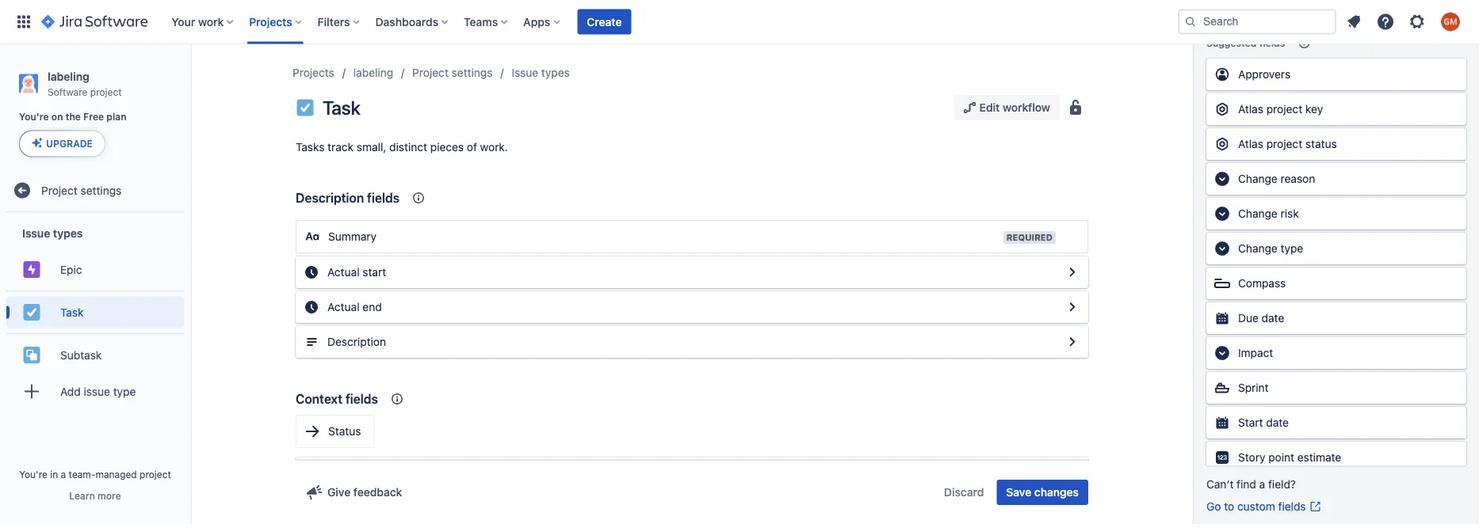 Task type: locate. For each thing, give the bounding box(es) containing it.
issue up the epic link
[[22, 227, 50, 240]]

0 vertical spatial actual
[[327, 266, 360, 279]]

projects up 'issue type icon'
[[292, 66, 334, 79]]

1 vertical spatial type
[[113, 385, 136, 398]]

on
[[51, 112, 63, 123]]

find
[[1237, 478, 1256, 491]]

story point estimate
[[1238, 451, 1341, 464]]

labeling up software
[[48, 70, 89, 83]]

save changes
[[1006, 486, 1079, 499]]

free
[[83, 112, 104, 123]]

project right managed
[[140, 469, 171, 480]]

workflow
[[1003, 101, 1050, 114]]

0 horizontal spatial labeling
[[48, 70, 89, 83]]

actual left start
[[327, 266, 360, 279]]

open field configuration image
[[1063, 263, 1082, 282], [1063, 333, 1082, 352]]

project settings link
[[412, 63, 493, 82], [6, 175, 184, 206]]

1 horizontal spatial issue
[[512, 66, 538, 79]]

types up epic
[[53, 227, 83, 240]]

plan
[[106, 112, 126, 123]]

project settings link down upgrade
[[6, 175, 184, 206]]

0 horizontal spatial projects
[[249, 15, 292, 28]]

0 horizontal spatial task
[[60, 306, 84, 319]]

actual inside "button"
[[327, 266, 360, 279]]

fields for description fields
[[367, 191, 400, 206]]

types down apps popup button
[[541, 66, 570, 79]]

atlas down approvers
[[1238, 103, 1263, 116]]

2 actual from the top
[[327, 301, 360, 314]]

atlas
[[1238, 103, 1263, 116], [1238, 138, 1263, 151]]

subtask link
[[6, 340, 184, 371]]

change left risk
[[1238, 207, 1278, 220]]

open field configuration image inside description button
[[1063, 333, 1082, 352]]

1 vertical spatial project
[[41, 184, 77, 197]]

fields for suggested fields
[[1259, 37, 1285, 48]]

1 vertical spatial you're
[[19, 469, 47, 480]]

actual for actual start
[[327, 266, 360, 279]]

notifications image
[[1344, 12, 1363, 31]]

0 vertical spatial type
[[1281, 242, 1303, 255]]

suggested
[[1206, 37, 1257, 48]]

more information about the suggested fields image
[[1295, 33, 1314, 52]]

type right issue
[[113, 385, 136, 398]]

tasks track small, distinct pieces of work.
[[296, 141, 508, 154]]

projects right work
[[249, 15, 292, 28]]

3 change from the top
[[1238, 242, 1278, 255]]

fields for context fields
[[345, 392, 378, 407]]

in
[[50, 469, 58, 480]]

project settings link down teams
[[412, 63, 493, 82]]

key
[[1305, 103, 1323, 116]]

task
[[323, 97, 360, 119], [60, 306, 84, 319]]

project
[[90, 86, 122, 97], [1266, 103, 1302, 116], [1266, 138, 1302, 151], [140, 469, 171, 480]]

1 horizontal spatial issue types
[[512, 66, 570, 79]]

issue down apps
[[512, 66, 538, 79]]

you're for you're on the free plan
[[19, 112, 49, 123]]

1 you're from the top
[[19, 112, 49, 123]]

actual inside button
[[327, 301, 360, 314]]

0 horizontal spatial a
[[61, 469, 66, 480]]

teams
[[464, 15, 498, 28]]

sprint button
[[1206, 373, 1466, 404]]

description up summary
[[296, 191, 364, 206]]

to
[[1224, 501, 1234, 514]]

0 vertical spatial open field configuration image
[[1063, 263, 1082, 282]]

you're left on
[[19, 112, 49, 123]]

task link
[[6, 297, 184, 328]]

change for change risk
[[1238, 207, 1278, 220]]

projects link
[[292, 63, 334, 82]]

change up compass
[[1238, 242, 1278, 255]]

actual for actual end
[[327, 301, 360, 314]]

change up the change risk on the right top
[[1238, 172, 1278, 185]]

actual end
[[327, 301, 382, 314]]

1 vertical spatial settings
[[80, 184, 122, 197]]

description fields
[[296, 191, 400, 206]]

1 change from the top
[[1238, 172, 1278, 185]]

type down risk
[[1281, 242, 1303, 255]]

0 vertical spatial atlas
[[1238, 103, 1263, 116]]

change for change type
[[1238, 242, 1278, 255]]

atlas project status button
[[1206, 128, 1466, 160]]

1 atlas from the top
[[1238, 103, 1263, 116]]

change type button
[[1206, 233, 1466, 265]]

end
[[363, 301, 382, 314]]

actual
[[327, 266, 360, 279], [327, 301, 360, 314]]

2 atlas from the top
[[1238, 138, 1263, 151]]

1 vertical spatial open field configuration image
[[1063, 333, 1082, 352]]

1 horizontal spatial labeling
[[353, 66, 393, 79]]

dashboards button
[[371, 9, 454, 34]]

atlas project status
[[1238, 138, 1337, 151]]

project left key
[[1266, 103, 1302, 116]]

change reason
[[1238, 172, 1315, 185]]

1 vertical spatial task
[[60, 306, 84, 319]]

project up plan
[[90, 86, 122, 97]]

this link will be opened in a new tab image
[[1309, 501, 1322, 514]]

task group
[[6, 290, 184, 333]]

issue types up epic
[[22, 227, 83, 240]]

0 horizontal spatial types
[[53, 227, 83, 240]]

1 vertical spatial date
[[1266, 417, 1289, 430]]

task right 'issue type icon'
[[323, 97, 360, 119]]

1 vertical spatial atlas
[[1238, 138, 1263, 151]]

a
[[61, 469, 66, 480], [1259, 478, 1265, 491]]

subtask
[[60, 349, 102, 362]]

atlas for atlas project key
[[1238, 103, 1263, 116]]

0 vertical spatial types
[[541, 66, 570, 79]]

software
[[48, 86, 88, 97]]

point
[[1268, 451, 1294, 464]]

banner
[[0, 0, 1479, 44]]

actual start button
[[296, 257, 1088, 289]]

give feedback button
[[296, 480, 412, 506]]

change
[[1238, 172, 1278, 185], [1238, 207, 1278, 220], [1238, 242, 1278, 255]]

description for description fields
[[296, 191, 364, 206]]

labeling
[[353, 66, 393, 79], [48, 70, 89, 83]]

labeling inside 'labeling software project'
[[48, 70, 89, 83]]

1 vertical spatial projects
[[292, 66, 334, 79]]

fields left more information about the context fields image
[[367, 191, 400, 206]]

change risk
[[1238, 207, 1299, 220]]

settings down teams
[[452, 66, 493, 79]]

filters button
[[313, 9, 366, 34]]

group
[[6, 213, 184, 417]]

description down actual end
[[327, 336, 386, 349]]

actual left end
[[327, 301, 360, 314]]

no restrictions image
[[1066, 98, 1085, 117]]

labeling right projects link
[[353, 66, 393, 79]]

0 vertical spatial settings
[[452, 66, 493, 79]]

date right start
[[1266, 417, 1289, 430]]

edit workflow button
[[954, 95, 1060, 120]]

settings down upgrade
[[80, 184, 122, 197]]

add
[[60, 385, 81, 398]]

0 vertical spatial project settings
[[412, 66, 493, 79]]

1 vertical spatial change
[[1238, 207, 1278, 220]]

1 horizontal spatial a
[[1259, 478, 1265, 491]]

2 change from the top
[[1238, 207, 1278, 220]]

1 horizontal spatial project settings link
[[412, 63, 493, 82]]

distinct
[[389, 141, 427, 154]]

project down dashboards popup button
[[412, 66, 449, 79]]

description inside button
[[327, 336, 386, 349]]

0 horizontal spatial issue types
[[22, 227, 83, 240]]

0 horizontal spatial issue
[[22, 227, 50, 240]]

settings
[[452, 66, 493, 79], [80, 184, 122, 197]]

types
[[541, 66, 570, 79], [53, 227, 83, 240]]

open field configuration image down open field configuration image
[[1063, 333, 1082, 352]]

search image
[[1184, 15, 1197, 28]]

2 you're from the top
[[19, 469, 47, 480]]

0 vertical spatial projects
[[249, 15, 292, 28]]

upgrade button
[[20, 131, 105, 156]]

you're left in
[[19, 469, 47, 480]]

track
[[328, 141, 354, 154]]

0 horizontal spatial project settings link
[[6, 175, 184, 206]]

description
[[296, 191, 364, 206], [327, 336, 386, 349]]

0 vertical spatial date
[[1262, 312, 1284, 325]]

0 vertical spatial you're
[[19, 112, 49, 123]]

2 open field configuration image from the top
[[1063, 333, 1082, 352]]

1 horizontal spatial type
[[1281, 242, 1303, 255]]

1 horizontal spatial types
[[541, 66, 570, 79]]

0 vertical spatial description
[[296, 191, 364, 206]]

risk
[[1281, 207, 1299, 220]]

task down epic
[[60, 306, 84, 319]]

epic
[[60, 263, 82, 276]]

give
[[327, 486, 351, 499]]

learn more button
[[69, 490, 121, 503]]

2 vertical spatial change
[[1238, 242, 1278, 255]]

date
[[1262, 312, 1284, 325], [1266, 417, 1289, 430]]

atlas project key button
[[1206, 94, 1466, 125]]

project settings down upgrade
[[41, 184, 122, 197]]

change type
[[1238, 242, 1303, 255]]

0 vertical spatial project settings link
[[412, 63, 493, 82]]

status
[[1305, 138, 1337, 151]]

atlas up change reason
[[1238, 138, 1263, 151]]

type
[[1281, 242, 1303, 255], [113, 385, 136, 398]]

project down upgrade button
[[41, 184, 77, 197]]

a right in
[[61, 469, 66, 480]]

a for find
[[1259, 478, 1265, 491]]

fields down search "field" in the top right of the page
[[1259, 37, 1285, 48]]

you're in a team-managed project
[[19, 469, 171, 480]]

0 horizontal spatial project settings
[[41, 184, 122, 197]]

projects inside projects popup button
[[249, 15, 292, 28]]

open field configuration image
[[1063, 298, 1082, 317]]

1 vertical spatial description
[[327, 336, 386, 349]]

0 vertical spatial change
[[1238, 172, 1278, 185]]

jira software image
[[41, 12, 148, 31], [41, 12, 148, 31]]

approvers button
[[1206, 59, 1466, 90]]

a right find
[[1259, 478, 1265, 491]]

date right 'due'
[[1262, 312, 1284, 325]]

0 horizontal spatial project
[[41, 184, 77, 197]]

project settings
[[412, 66, 493, 79], [41, 184, 122, 197]]

1 vertical spatial actual
[[327, 301, 360, 314]]

1 vertical spatial issue types
[[22, 227, 83, 240]]

projects
[[249, 15, 292, 28], [292, 66, 334, 79]]

required
[[1007, 233, 1053, 243]]

suggested fields
[[1206, 37, 1285, 48]]

project settings down teams
[[412, 66, 493, 79]]

1 vertical spatial types
[[53, 227, 83, 240]]

open field configuration image up open field configuration image
[[1063, 263, 1082, 282]]

labeling software project
[[48, 70, 122, 97]]

0 vertical spatial task
[[323, 97, 360, 119]]

issue types down apps popup button
[[512, 66, 570, 79]]

1 horizontal spatial project settings
[[412, 66, 493, 79]]

1 actual from the top
[[327, 266, 360, 279]]

due date button
[[1206, 303, 1466, 334]]

give feedback
[[327, 486, 402, 499]]

open field configuration image inside actual start "button"
[[1063, 263, 1082, 282]]

1 horizontal spatial projects
[[292, 66, 334, 79]]

issue
[[512, 66, 538, 79], [22, 227, 50, 240]]

1 horizontal spatial project
[[412, 66, 449, 79]]

1 open field configuration image from the top
[[1063, 263, 1082, 282]]

fields left more information about the context fields icon
[[345, 392, 378, 407]]

due
[[1238, 312, 1259, 325]]

task inside group
[[60, 306, 84, 319]]



Task type: describe. For each thing, give the bounding box(es) containing it.
sidebar navigation image
[[173, 63, 208, 95]]

the
[[66, 112, 81, 123]]

fields left 'this link will be opened in a new tab' icon
[[1278, 501, 1306, 514]]

description button
[[296, 327, 1088, 358]]

group containing issue types
[[6, 213, 184, 417]]

your work
[[171, 15, 224, 28]]

1 vertical spatial issue
[[22, 227, 50, 240]]

context fields
[[296, 392, 378, 407]]

issue types link
[[512, 63, 570, 82]]

upgrade
[[46, 138, 93, 149]]

add issue type
[[60, 385, 136, 398]]

settings image
[[1408, 12, 1427, 31]]

0 horizontal spatial type
[[113, 385, 136, 398]]

appswitcher icon image
[[14, 12, 33, 31]]

tasks
[[296, 141, 325, 154]]

project inside 'labeling software project'
[[90, 86, 122, 97]]

start date button
[[1206, 407, 1466, 439]]

0 vertical spatial issue
[[512, 66, 538, 79]]

actual start
[[327, 266, 386, 279]]

filters
[[318, 15, 350, 28]]

1 vertical spatial project settings
[[41, 184, 122, 197]]

dashboards
[[375, 15, 438, 28]]

learn
[[69, 491, 95, 502]]

impact button
[[1206, 338, 1466, 369]]

projects for projects link
[[292, 66, 334, 79]]

edit
[[979, 101, 1000, 114]]

approvers
[[1238, 68, 1291, 81]]

your profile and settings image
[[1441, 12, 1460, 31]]

you're on the free plan
[[19, 112, 126, 123]]

pieces
[[430, 141, 464, 154]]

labeling for labeling software project
[[48, 70, 89, 83]]

team-
[[69, 469, 95, 480]]

more information about the context fields image
[[388, 390, 407, 409]]

changes
[[1034, 486, 1079, 499]]

1 vertical spatial project settings link
[[6, 175, 184, 206]]

primary element
[[10, 0, 1178, 44]]

atlas project key
[[1238, 103, 1323, 116]]

open field configuration image for description
[[1063, 333, 1082, 352]]

add issue type button
[[6, 376, 184, 408]]

change risk button
[[1206, 198, 1466, 230]]

start
[[363, 266, 386, 279]]

epic link
[[6, 254, 184, 286]]

due date
[[1238, 312, 1284, 325]]

work.
[[480, 141, 508, 154]]

impact
[[1238, 347, 1273, 360]]

field?
[[1268, 478, 1296, 491]]

1 horizontal spatial settings
[[452, 66, 493, 79]]

start
[[1238, 417, 1263, 430]]

create
[[587, 15, 622, 28]]

add issue type image
[[22, 382, 41, 401]]

open field configuration image for actual start
[[1063, 263, 1082, 282]]

change for change reason
[[1238, 172, 1278, 185]]

compass button
[[1206, 268, 1466, 300]]

more information about the context fields image
[[409, 189, 428, 208]]

help image
[[1376, 12, 1395, 31]]

feedback
[[353, 486, 402, 499]]

start date
[[1238, 417, 1289, 430]]

go
[[1206, 501, 1221, 514]]

story
[[1238, 451, 1265, 464]]

status
[[328, 425, 361, 438]]

story point estimate button
[[1206, 442, 1466, 474]]

summary
[[328, 230, 377, 243]]

0 vertical spatial project
[[412, 66, 449, 79]]

atlas for atlas project status
[[1238, 138, 1263, 151]]

projects for projects popup button
[[249, 15, 292, 28]]

actual end button
[[296, 292, 1088, 323]]

you're for you're in a team-managed project
[[19, 469, 47, 480]]

work
[[198, 15, 224, 28]]

sprint
[[1238, 382, 1269, 395]]

estimate
[[1297, 451, 1341, 464]]

projects button
[[244, 9, 308, 34]]

custom
[[1237, 501, 1275, 514]]

discard
[[944, 486, 984, 499]]

banner containing your work
[[0, 0, 1479, 44]]

issue type icon image
[[296, 98, 315, 117]]

of
[[467, 141, 477, 154]]

Search field
[[1178, 9, 1336, 34]]

a for in
[[61, 469, 66, 480]]

more
[[98, 491, 121, 502]]

project down atlas project key
[[1266, 138, 1302, 151]]

small,
[[357, 141, 386, 154]]

date for due date
[[1262, 312, 1284, 325]]

issue
[[84, 385, 110, 398]]

apps
[[523, 15, 550, 28]]

description for description
[[327, 336, 386, 349]]

edit workflow
[[979, 101, 1050, 114]]

apps button
[[519, 9, 566, 34]]

save changes button
[[997, 480, 1088, 506]]

managed
[[95, 469, 137, 480]]

date for start date
[[1266, 417, 1289, 430]]

labeling for labeling
[[353, 66, 393, 79]]

0 vertical spatial issue types
[[512, 66, 570, 79]]

can't
[[1206, 478, 1234, 491]]

discard button
[[934, 480, 994, 506]]

your work button
[[167, 9, 240, 34]]

your
[[171, 15, 195, 28]]

go to custom fields
[[1206, 501, 1306, 514]]

0 horizontal spatial settings
[[80, 184, 122, 197]]

context
[[296, 392, 342, 407]]

labeling link
[[353, 63, 393, 82]]

compass
[[1238, 277, 1286, 290]]

1 horizontal spatial task
[[323, 97, 360, 119]]

create button
[[577, 9, 631, 34]]

can't find a field?
[[1206, 478, 1296, 491]]



Task type: vqa. For each thing, say whether or not it's contained in the screenshot.
area
no



